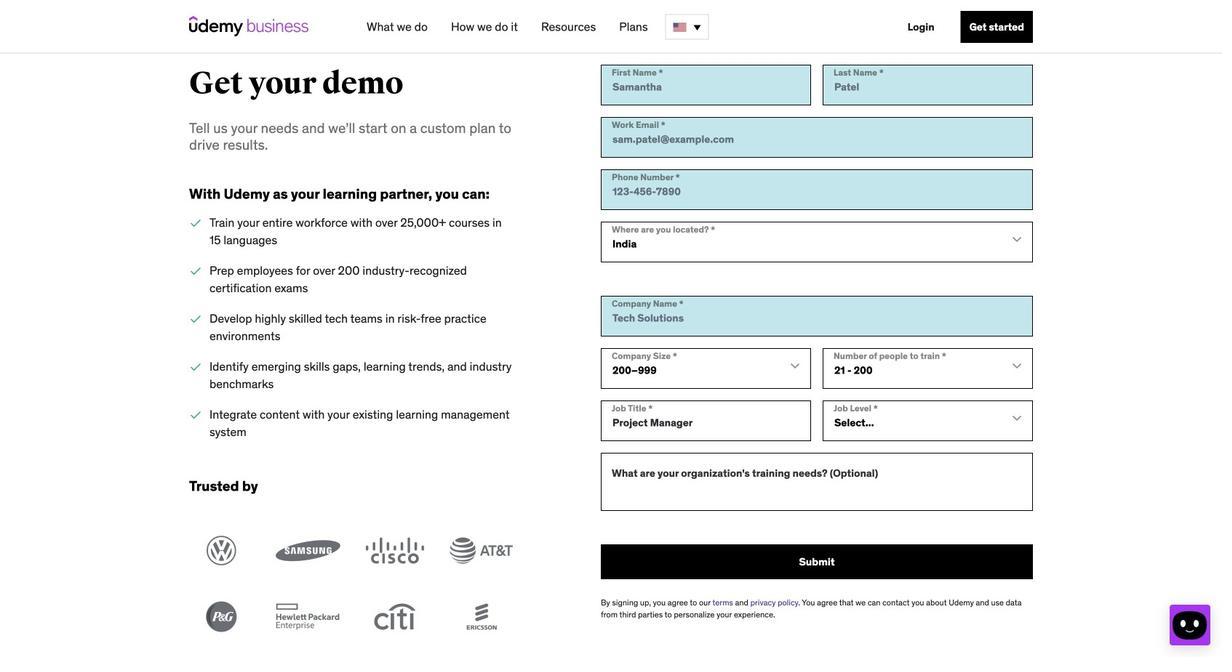Task type: vqa. For each thing, say whether or not it's contained in the screenshot.
the leadership development: preparing leaders for success LINK
no



Task type: locate. For each thing, give the bounding box(es) containing it.
What are your organization's training needs? text field
[[601, 453, 1033, 512]]

at&t logo image
[[449, 536, 514, 566]]

hewlett packard enterprise logo image
[[276, 602, 341, 633]]

menu navigation
[[355, 0, 1033, 54]]

Work Email * email field
[[601, 117, 1033, 158]]

samsung logo image
[[276, 536, 341, 567]]

citi logo image
[[362, 602, 427, 633]]



Task type: describe. For each thing, give the bounding box(es) containing it.
volkswagen logo image
[[189, 536, 254, 567]]

Phone Number * telephone field
[[601, 170, 1033, 210]]

cisco logo image
[[362, 536, 427, 567]]

ericsson logo image
[[449, 602, 514, 633]]

Last Name * text field
[[823, 65, 1033, 106]]

p&g logo image
[[189, 602, 254, 633]]

Company Name * text field
[[601, 296, 1033, 337]]

Job Title* text field
[[601, 401, 811, 442]]

First Name * text field
[[601, 65, 811, 106]]

udemy business image
[[189, 16, 309, 36]]



